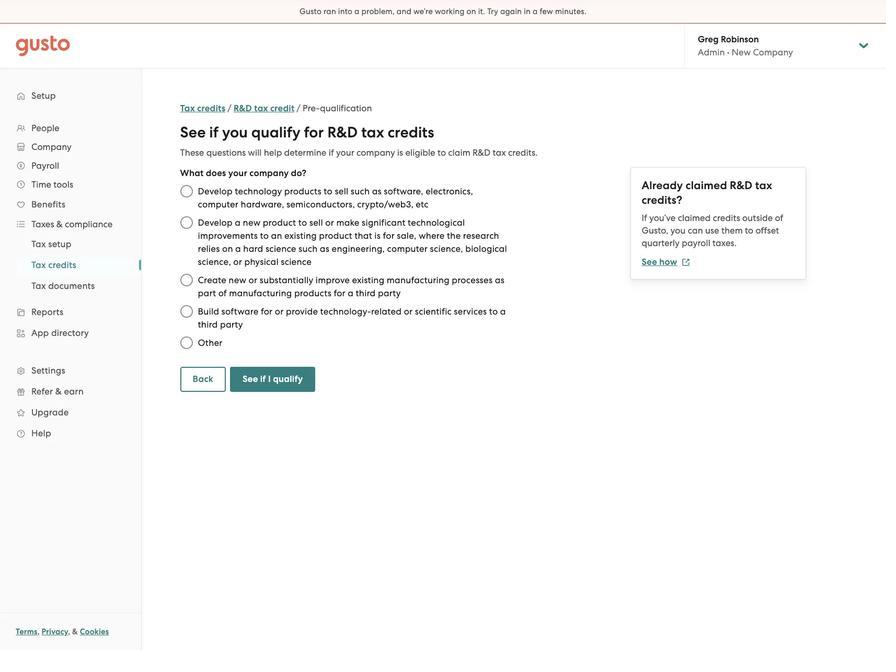 Task type: vqa. For each thing, say whether or not it's contained in the screenshot.
Company within 'dropdown button'
yes



Task type: describe. For each thing, give the bounding box(es) containing it.
0 horizontal spatial company
[[250, 168, 289, 179]]

already claimed r&d tax credits?
[[642, 179, 773, 207]]

privacy link
[[42, 628, 68, 637]]

tax for tax credits
[[31, 260, 46, 270]]

qualify for i
[[273, 374, 303, 385]]

0 vertical spatial you
[[222, 123, 248, 142]]

computer inside develop technology products to sell such as software, electronics, computer hardware, semiconductors, crypto/web3, etc
[[198, 199, 239, 210]]

2 vertical spatial &
[[72, 628, 78, 637]]

Develop a new product to sell or make significant technological improvements to an existing product that is for sale, where the research relies on a hard science such as engineering, computer science, biological science, or physical science radio
[[175, 211, 198, 234]]

sell inside develop a new product to sell or make significant technological improvements to an existing product that is for sale, where the research relies on a hard science such as engineering, computer science, biological science, or physical science
[[309, 218, 323, 228]]

see for see if i qualify
[[243, 374, 258, 385]]

time tools
[[31, 179, 73, 190]]

claim
[[448, 147, 471, 158]]

new
[[732, 47, 751, 58]]

Build software for or provide technology-related or scientific services to a third party radio
[[175, 300, 198, 323]]

develop a new product to sell or make significant technological improvements to an existing product that is for sale, where the research relies on a hard science such as engineering, computer science, biological science, or physical science
[[198, 218, 507, 267]]

robinson
[[721, 34, 759, 45]]

use
[[705, 225, 720, 236]]

tax for tax documents
[[31, 281, 46, 291]]

help
[[264, 147, 282, 158]]

working
[[435, 7, 465, 16]]

can
[[688, 225, 703, 236]]

to down 'semiconductors,' on the top of the page
[[298, 218, 307, 228]]

of inside the create new or substantially improve existing manufacturing processes as part of manufacturing products for a third party
[[218, 288, 227, 299]]

hardware,
[[241, 199, 284, 210]]

into
[[338, 7, 353, 16]]

terms , privacy , & cookies
[[16, 628, 109, 637]]

credits up eligible
[[388, 123, 434, 142]]

improve
[[316, 275, 350, 286]]

sale,
[[397, 231, 417, 241]]

determine
[[284, 147, 327, 158]]

party inside the build software for or provide technology-related or scientific services to a third party
[[220, 320, 243, 330]]

tax for tax setup
[[31, 239, 46, 249]]

see for see if you qualify for r&d tax credits
[[180, 123, 206, 142]]

upgrade
[[31, 407, 69, 418]]

back
[[193, 374, 213, 385]]

already
[[642, 179, 683, 192]]

processes
[[452, 275, 493, 286]]

1 vertical spatial tax credits link
[[19, 256, 131, 275]]

what
[[180, 168, 204, 179]]

tax inside already claimed r&d tax credits?
[[755, 179, 773, 192]]

payroll
[[682, 238, 711, 248]]

or left physical
[[233, 257, 242, 267]]

provide
[[286, 306, 318, 317]]

1 vertical spatial science
[[281, 257, 312, 267]]

technological
[[408, 218, 465, 228]]

app directory
[[31, 328, 89, 338]]

r&d right claim
[[473, 147, 491, 158]]

0 vertical spatial tax credits link
[[180, 103, 226, 114]]

greg robinson admin • new company
[[698, 34, 793, 58]]

tax setup link
[[19, 235, 131, 254]]

offset
[[756, 225, 779, 236]]

qualification
[[320, 103, 372, 113]]

of inside 'if you've claimed credits outside of gusto, you can use them to offset quarterly payroll taxes.'
[[775, 213, 784, 223]]

on inside develop a new product to sell or make significant technological improvements to an existing product that is for sale, where the research relies on a hard science such as engineering, computer science, biological science, or physical science
[[222, 244, 233, 254]]

pre-
[[303, 103, 320, 113]]

existing inside develop a new product to sell or make significant technological improvements to an existing product that is for sale, where the research relies on a hard science such as engineering, computer science, biological science, or physical science
[[285, 231, 317, 241]]

as inside develop technology products to sell such as software, electronics, computer hardware, semiconductors, crypto/web3, etc
[[372, 186, 382, 197]]

other
[[198, 338, 223, 348]]

minutes.
[[555, 7, 587, 16]]

people button
[[10, 119, 131, 138]]

credits inside 'if you've claimed credits outside of gusto, you can use them to offset quarterly payroll taxes.'
[[713, 213, 740, 223]]

1 vertical spatial if
[[329, 147, 334, 158]]

engineering,
[[332, 244, 385, 254]]

2 , from the left
[[68, 628, 70, 637]]

refer & earn link
[[10, 382, 131, 401]]

create
[[198, 275, 226, 286]]

terms
[[16, 628, 37, 637]]

these
[[180, 147, 204, 158]]

related
[[371, 306, 402, 317]]

we're
[[414, 7, 433, 16]]

outside
[[743, 213, 773, 223]]

1 / from the left
[[228, 103, 232, 113]]

such inside develop a new product to sell or make significant technological improvements to an existing product that is for sale, where the research relies on a hard science such as engineering, computer science, biological science, or physical science
[[299, 244, 318, 254]]

these questions will help determine if your company is eligible to claim r&d tax credits.
[[180, 147, 538, 158]]

taxes & compliance button
[[10, 215, 131, 234]]

claimed inside already claimed r&d tax credits?
[[686, 179, 727, 192]]

setup
[[31, 90, 56, 101]]

computer inside develop a new product to sell or make significant technological improvements to an existing product that is for sale, where the research relies on a hard science such as engineering, computer science, biological science, or physical science
[[387, 244, 428, 254]]

r&d left credit
[[234, 103, 252, 114]]

a right into
[[355, 7, 360, 16]]

reports
[[31, 307, 64, 317]]

gusto navigation element
[[0, 69, 141, 461]]

scientific
[[415, 306, 452, 317]]

in
[[524, 7, 531, 16]]

back button
[[180, 367, 226, 392]]

tax up these questions will help determine if your company is eligible to claim r&d tax credits.
[[361, 123, 384, 142]]

a inside the create new or substantially improve existing manufacturing processes as part of manufacturing products for a third party
[[348, 288, 354, 299]]

0 vertical spatial science,
[[430, 244, 463, 254]]

r&d inside already claimed r&d tax credits?
[[730, 179, 753, 192]]

part
[[198, 288, 216, 299]]

such inside develop technology products to sell such as software, electronics, computer hardware, semiconductors, crypto/web3, etc
[[351, 186, 370, 197]]

compliance
[[65, 219, 113, 230]]

quarterly
[[642, 238, 680, 248]]

see how
[[642, 257, 678, 268]]

the
[[447, 231, 461, 241]]

try
[[487, 7, 498, 16]]

gusto
[[300, 7, 322, 16]]

products inside the create new or substantially improve existing manufacturing processes as part of manufacturing products for a third party
[[294, 288, 332, 299]]

& for compliance
[[56, 219, 63, 230]]

Create new or substantially improve existing manufacturing processes as part of manufacturing products for a third party radio
[[175, 269, 198, 292]]

company inside company dropdown button
[[31, 142, 71, 152]]

as inside the create new or substantially improve existing manufacturing processes as part of manufacturing products for a third party
[[495, 275, 505, 286]]

to inside develop technology products to sell such as software, electronics, computer hardware, semiconductors, crypto/web3, etc
[[324, 186, 333, 197]]

third inside the create new or substantially improve existing manufacturing processes as part of manufacturing products for a third party
[[356, 288, 376, 299]]

electronics,
[[426, 186, 473, 197]]

for inside develop a new product to sell or make significant technological improvements to an existing product that is for sale, where the research relies on a hard science such as engineering, computer science, biological science, or physical science
[[383, 231, 395, 241]]

payroll button
[[10, 156, 131, 175]]

credits.
[[508, 147, 538, 158]]

i
[[268, 374, 271, 385]]

them
[[722, 225, 743, 236]]

a right in on the right top of page
[[533, 7, 538, 16]]

sell inside develop technology products to sell such as software, electronics, computer hardware, semiconductors, crypto/web3, etc
[[335, 186, 349, 197]]

payroll
[[31, 161, 59, 171]]

company button
[[10, 138, 131, 156]]

if for see if i qualify
[[260, 374, 266, 385]]

semiconductors,
[[287, 199, 355, 210]]

software
[[222, 306, 259, 317]]

directory
[[51, 328, 89, 338]]

credits inside gusto navigation "element"
[[48, 260, 76, 270]]

list containing people
[[0, 119, 141, 444]]

see if i qualify
[[243, 374, 303, 385]]

a inside the build software for or provide technology-related or scientific services to a third party
[[500, 306, 506, 317]]

create new or substantially improve existing manufacturing processes as part of manufacturing products for a third party
[[198, 275, 505, 299]]

1 , from the left
[[37, 628, 40, 637]]

software,
[[384, 186, 423, 197]]

research
[[463, 231, 499, 241]]

0 horizontal spatial science,
[[198, 257, 231, 267]]

where
[[419, 231, 445, 241]]

does
[[206, 168, 226, 179]]

party inside the create new or substantially improve existing manufacturing processes as part of manufacturing products for a third party
[[378, 288, 401, 299]]

settings link
[[10, 361, 131, 380]]

biological
[[466, 244, 507, 254]]

existing inside the create new or substantially improve existing manufacturing processes as part of manufacturing products for a third party
[[352, 275, 385, 286]]

or right related
[[404, 306, 413, 317]]

new inside develop a new product to sell or make significant technological improvements to an existing product that is for sale, where the research relies on a hard science such as engineering, computer science, biological science, or physical science
[[243, 218, 261, 228]]

0 horizontal spatial your
[[228, 168, 247, 179]]

help link
[[10, 424, 131, 443]]

to inside 'if you've claimed credits outside of gusto, you can use them to offset quarterly payroll taxes.'
[[745, 225, 754, 236]]

tax credits
[[31, 260, 76, 270]]

as inside develop a new product to sell or make significant technological improvements to an existing product that is for sale, where the research relies on a hard science such as engineering, computer science, biological science, or physical science
[[320, 244, 330, 254]]

technology-
[[320, 306, 371, 317]]



Task type: locate. For each thing, give the bounding box(es) containing it.
0 vertical spatial science
[[266, 244, 296, 254]]

cookies
[[80, 628, 109, 637]]

gusto ran into a problem, and we're working on it. try again in a few minutes.
[[300, 7, 587, 16]]

0 vertical spatial company
[[357, 147, 395, 158]]

physical
[[244, 257, 279, 267]]

& inside dropdown button
[[56, 219, 63, 230]]

a left 'hard'
[[235, 244, 241, 254]]

new down the hardware,
[[243, 218, 261, 228]]

tax up the "these"
[[180, 103, 195, 114]]

1 horizontal spatial company
[[753, 47, 793, 58]]

if
[[209, 123, 219, 142], [329, 147, 334, 158], [260, 374, 266, 385]]

etc
[[416, 199, 429, 210]]

upgrade link
[[10, 403, 131, 422]]

1 vertical spatial is
[[375, 231, 381, 241]]

few
[[540, 7, 553, 16]]

2 horizontal spatial if
[[329, 147, 334, 158]]

is right that
[[375, 231, 381, 241]]

for
[[304, 123, 324, 142], [383, 231, 395, 241], [334, 288, 346, 299], [261, 306, 273, 317]]

is inside develop a new product to sell or make significant technological improvements to an existing product that is for sale, where the research relies on a hard science such as engineering, computer science, biological science, or physical science
[[375, 231, 381, 241]]

claimed inside 'if you've claimed credits outside of gusto, you can use them to offset quarterly payroll taxes.'
[[678, 213, 711, 223]]

see inside see if i qualify button
[[243, 374, 258, 385]]

0 horizontal spatial tax credits link
[[19, 256, 131, 275]]

0 vertical spatial product
[[263, 218, 296, 228]]

if up questions at top left
[[209, 123, 219, 142]]

to right services
[[489, 306, 498, 317]]

0 vertical spatial such
[[351, 186, 370, 197]]

1 vertical spatial develop
[[198, 218, 233, 228]]

such up "substantially"
[[299, 244, 318, 254]]

0 vertical spatial company
[[753, 47, 793, 58]]

company
[[753, 47, 793, 58], [31, 142, 71, 152]]

1 horizontal spatial you
[[671, 225, 686, 236]]

company up technology
[[250, 168, 289, 179]]

tax setup
[[31, 239, 72, 249]]

for down significant
[[383, 231, 395, 241]]

technology
[[235, 186, 282, 197]]

0 horizontal spatial manufacturing
[[229, 288, 292, 299]]

0 vertical spatial on
[[467, 7, 476, 16]]

tax up outside
[[755, 179, 773, 192]]

2 vertical spatial as
[[495, 275, 505, 286]]

home image
[[16, 35, 70, 56]]

build software for or provide technology-related or scientific services to a third party
[[198, 306, 506, 330]]

see how link
[[642, 257, 690, 268]]

1 horizontal spatial of
[[775, 213, 784, 223]]

r&d up outside
[[730, 179, 753, 192]]

on down the improvements
[[222, 244, 233, 254]]

you left can
[[671, 225, 686, 236]]

your right determine
[[336, 147, 355, 158]]

0 horizontal spatial ,
[[37, 628, 40, 637]]

you up questions at top left
[[222, 123, 248, 142]]

develop
[[198, 186, 233, 197], [198, 218, 233, 228]]

qualify right the i
[[273, 374, 303, 385]]

1 horizontal spatial if
[[260, 374, 266, 385]]

1 vertical spatial see
[[642, 257, 657, 268]]

credits up them
[[713, 213, 740, 223]]

on
[[467, 7, 476, 16], [222, 244, 233, 254]]

for right 'software'
[[261, 306, 273, 317]]

or
[[325, 218, 334, 228], [233, 257, 242, 267], [249, 275, 258, 286], [275, 306, 284, 317], [404, 306, 413, 317]]

Develop technology products to sell such as software, electronics, computer hardware, semiconductors, crypto/web3, etc radio
[[175, 180, 198, 203]]

0 vertical spatial claimed
[[686, 179, 727, 192]]

see if you qualify for r&d tax credits
[[180, 123, 434, 142]]

sell down 'semiconductors,' on the top of the page
[[309, 218, 323, 228]]

company right new
[[753, 47, 793, 58]]

1 vertical spatial you
[[671, 225, 686, 236]]

taxes
[[31, 219, 54, 230]]

, left privacy link
[[37, 628, 40, 637]]

0 horizontal spatial such
[[299, 244, 318, 254]]

1 horizontal spatial third
[[356, 288, 376, 299]]

/ left pre-
[[297, 103, 301, 113]]

of up offset
[[775, 213, 784, 223]]

to left an
[[260, 231, 269, 241]]

tax left credit
[[254, 103, 268, 114]]

relies
[[198, 244, 220, 254]]

0 horizontal spatial as
[[320, 244, 330, 254]]

1 vertical spatial on
[[222, 244, 233, 254]]

on left it.
[[467, 7, 476, 16]]

see up the "these"
[[180, 123, 206, 142]]

your right does
[[228, 168, 247, 179]]

substantially
[[260, 275, 314, 286]]

third up technology-
[[356, 288, 376, 299]]

for inside the create new or substantially improve existing manufacturing processes as part of manufacturing products for a third party
[[334, 288, 346, 299]]

1 vertical spatial party
[[220, 320, 243, 330]]

0 vertical spatial your
[[336, 147, 355, 158]]

hard
[[243, 244, 263, 254]]

eligible
[[406, 147, 436, 158]]

0 horizontal spatial see
[[180, 123, 206, 142]]

& left 'earn'
[[55, 386, 62, 397]]

see left the how
[[642, 257, 657, 268]]

party
[[378, 288, 401, 299], [220, 320, 243, 330]]

sell up 'semiconductors,' on the top of the page
[[335, 186, 349, 197]]

2 develop from the top
[[198, 218, 233, 228]]

0 horizontal spatial company
[[31, 142, 71, 152]]

1 horizontal spatial product
[[319, 231, 352, 241]]

sell
[[335, 186, 349, 197], [309, 218, 323, 228]]

1 horizontal spatial science,
[[430, 244, 463, 254]]

science, down the
[[430, 244, 463, 254]]

/
[[228, 103, 232, 113], [297, 103, 301, 113]]

company inside greg robinson admin • new company
[[753, 47, 793, 58]]

1 vertical spatial computer
[[387, 244, 428, 254]]

0 vertical spatial existing
[[285, 231, 317, 241]]

party down 'software'
[[220, 320, 243, 330]]

0 vertical spatial new
[[243, 218, 261, 228]]

1 develop from the top
[[198, 186, 233, 197]]

for down improve
[[334, 288, 346, 299]]

0 horizontal spatial computer
[[198, 199, 239, 210]]

admin
[[698, 47, 725, 58]]

0 vertical spatial of
[[775, 213, 784, 223]]

such up the crypto/web3,
[[351, 186, 370, 197]]

time tools button
[[10, 175, 131, 194]]

app
[[31, 328, 49, 338]]

it.
[[478, 7, 485, 16]]

or inside the create new or substantially improve existing manufacturing processes as part of manufacturing products for a third party
[[249, 275, 258, 286]]

see left the i
[[243, 374, 258, 385]]

science, down the relies
[[198, 257, 231, 267]]

how
[[660, 257, 678, 268]]

Other radio
[[175, 332, 198, 355]]

0 horizontal spatial /
[[228, 103, 232, 113]]

develop up the improvements
[[198, 218, 233, 228]]

tax inside tax documents link
[[31, 281, 46, 291]]

for inside the build software for or provide technology-related or scientific services to a third party
[[261, 306, 273, 317]]

1 vertical spatial as
[[320, 244, 330, 254]]

as up the crypto/web3,
[[372, 186, 382, 197]]

products up provide
[[294, 288, 332, 299]]

1 vertical spatial such
[[299, 244, 318, 254]]

new
[[243, 218, 261, 228], [229, 275, 246, 286]]

see for see how
[[642, 257, 657, 268]]

tax credits link up tax documents link
[[19, 256, 131, 275]]

privacy
[[42, 628, 68, 637]]

time
[[31, 179, 51, 190]]

develop inside develop technology products to sell such as software, electronics, computer hardware, semiconductors, crypto/web3, etc
[[198, 186, 233, 197]]

0 vertical spatial third
[[356, 288, 376, 299]]

third down build in the left of the page
[[198, 320, 218, 330]]

refer & earn
[[31, 386, 84, 397]]

earn
[[64, 386, 84, 397]]

1 vertical spatial sell
[[309, 218, 323, 228]]

to left claim
[[438, 147, 446, 158]]

0 horizontal spatial is
[[375, 231, 381, 241]]

2 horizontal spatial as
[[495, 275, 505, 286]]

product down make
[[319, 231, 352, 241]]

1 list from the top
[[0, 119, 141, 444]]

if left the i
[[260, 374, 266, 385]]

develop inside develop a new product to sell or make significant technological improvements to an existing product that is for sale, where the research relies on a hard science such as engineering, computer science, biological science, or physical science
[[198, 218, 233, 228]]

products inside develop technology products to sell such as software, electronics, computer hardware, semiconductors, crypto/web3, etc
[[284, 186, 322, 197]]

1 vertical spatial claimed
[[678, 213, 711, 223]]

0 horizontal spatial you
[[222, 123, 248, 142]]

& left cookies button
[[72, 628, 78, 637]]

0 vertical spatial &
[[56, 219, 63, 230]]

credit
[[270, 103, 295, 114]]

do?
[[291, 168, 307, 179]]

1 horizontal spatial sell
[[335, 186, 349, 197]]

, left cookies
[[68, 628, 70, 637]]

1 vertical spatial new
[[229, 275, 246, 286]]

1 vertical spatial of
[[218, 288, 227, 299]]

2 / from the left
[[297, 103, 301, 113]]

if for see if you qualify for r&d tax credits
[[209, 123, 219, 142]]

gusto,
[[642, 225, 669, 236]]

tax down tax credits
[[31, 281, 46, 291]]

to
[[438, 147, 446, 158], [324, 186, 333, 197], [298, 218, 307, 228], [745, 225, 754, 236], [260, 231, 269, 241], [489, 306, 498, 317]]

a
[[355, 7, 360, 16], [533, 7, 538, 16], [235, 218, 241, 228], [235, 244, 241, 254], [348, 288, 354, 299], [500, 306, 506, 317]]

1 horizontal spatial such
[[351, 186, 370, 197]]

credits
[[197, 103, 226, 114], [388, 123, 434, 142], [713, 213, 740, 223], [48, 260, 76, 270]]

to inside the build software for or provide technology-related or scientific services to a third party
[[489, 306, 498, 317]]

0 vertical spatial products
[[284, 186, 322, 197]]

0 horizontal spatial product
[[263, 218, 296, 228]]

0 vertical spatial computer
[[198, 199, 239, 210]]

cookies button
[[80, 626, 109, 639]]

is left eligible
[[397, 147, 403, 158]]

develop down does
[[198, 186, 233, 197]]

third inside the build software for or provide technology-related or scientific services to a third party
[[198, 320, 218, 330]]

0 vertical spatial sell
[[335, 186, 349, 197]]

if you've claimed credits outside of gusto, you can use them to offset quarterly payroll taxes.
[[642, 213, 784, 248]]

existing down engineering,
[[352, 275, 385, 286]]

0 horizontal spatial if
[[209, 123, 219, 142]]

new right create
[[229, 275, 246, 286]]

if right determine
[[329, 147, 334, 158]]

a up the improvements
[[235, 218, 241, 228]]

for up determine
[[304, 123, 324, 142]]

a right services
[[500, 306, 506, 317]]

as right processes
[[495, 275, 505, 286]]

list
[[0, 119, 141, 444], [0, 234, 141, 297]]

1 horizontal spatial computer
[[387, 244, 428, 254]]

develop technology products to sell such as software, electronics, computer hardware, semiconductors, crypto/web3, etc
[[198, 186, 473, 210]]

if inside button
[[260, 374, 266, 385]]

or down physical
[[249, 275, 258, 286]]

0 vertical spatial develop
[[198, 186, 233, 197]]

computer down sale,
[[387, 244, 428, 254]]

0 vertical spatial as
[[372, 186, 382, 197]]

& right taxes
[[56, 219, 63, 230]]

1 vertical spatial your
[[228, 168, 247, 179]]

0 vertical spatial is
[[397, 147, 403, 158]]

of right part
[[218, 288, 227, 299]]

credits up questions at top left
[[197, 103, 226, 114]]

credits?
[[642, 193, 683, 207]]

1 vertical spatial company
[[250, 168, 289, 179]]

science down an
[[266, 244, 296, 254]]

computer down does
[[198, 199, 239, 210]]

1 horizontal spatial ,
[[68, 628, 70, 637]]

science up "substantially"
[[281, 257, 312, 267]]

problem,
[[362, 7, 395, 16]]

build
[[198, 306, 219, 317]]

claimed up can
[[678, 213, 711, 223]]

r&d
[[234, 103, 252, 114], [327, 123, 358, 142], [473, 147, 491, 158], [730, 179, 753, 192]]

as
[[372, 186, 382, 197], [320, 244, 330, 254], [495, 275, 505, 286]]

qualify inside button
[[273, 374, 303, 385]]

existing right an
[[285, 231, 317, 241]]

0 horizontal spatial of
[[218, 288, 227, 299]]

1 vertical spatial existing
[[352, 275, 385, 286]]

greg
[[698, 34, 719, 45]]

tax inside tax setup link
[[31, 239, 46, 249]]

see if i qualify button
[[230, 367, 315, 392]]

tax documents link
[[19, 277, 131, 295]]

tax for tax credits / r&d tax credit / pre-qualification
[[180, 103, 195, 114]]

0 horizontal spatial on
[[222, 244, 233, 254]]

tax down taxes
[[31, 239, 46, 249]]

r&d down 'qualification'
[[327, 123, 358, 142]]

a up technology-
[[348, 288, 354, 299]]

improvements
[[198, 231, 258, 241]]

company down the people
[[31, 142, 71, 152]]

as up improve
[[320, 244, 330, 254]]

or left provide
[[275, 306, 284, 317]]

setup
[[48, 239, 72, 249]]

product up an
[[263, 218, 296, 228]]

what does your company do?
[[180, 168, 307, 179]]

0 vertical spatial party
[[378, 288, 401, 299]]

significant
[[362, 218, 406, 228]]

will
[[248, 147, 262, 158]]

taxes.
[[713, 238, 737, 248]]

benefits link
[[10, 195, 131, 214]]

1 vertical spatial &
[[55, 386, 62, 397]]

& for earn
[[55, 386, 62, 397]]

1 horizontal spatial as
[[372, 186, 382, 197]]

1 horizontal spatial existing
[[352, 275, 385, 286]]

2 list from the top
[[0, 234, 141, 297]]

claimed right already
[[686, 179, 727, 192]]

2 vertical spatial see
[[243, 374, 258, 385]]

services
[[454, 306, 487, 317]]

app directory link
[[10, 324, 131, 343]]

1 horizontal spatial company
[[357, 147, 395, 158]]

0 horizontal spatial third
[[198, 320, 218, 330]]

1 vertical spatial manufacturing
[[229, 288, 292, 299]]

r&d tax credit link
[[234, 103, 295, 114]]

1 horizontal spatial your
[[336, 147, 355, 158]]

0 vertical spatial qualify
[[251, 123, 301, 142]]

2 vertical spatial if
[[260, 374, 266, 385]]

manufacturing up 'software'
[[229, 288, 292, 299]]

to up 'semiconductors,' on the top of the page
[[324, 186, 333, 197]]

company left eligible
[[357, 147, 395, 158]]

you inside 'if you've claimed credits outside of gusto, you can use them to offset quarterly payroll taxes.'
[[671, 225, 686, 236]]

qualify up help
[[251, 123, 301, 142]]

party up related
[[378, 288, 401, 299]]

tax
[[254, 103, 268, 114], [361, 123, 384, 142], [493, 147, 506, 158], [755, 179, 773, 192]]

if
[[642, 213, 647, 223]]

0 vertical spatial manufacturing
[[387, 275, 450, 286]]

1 vertical spatial products
[[294, 288, 332, 299]]

1 horizontal spatial party
[[378, 288, 401, 299]]

develop for develop technology products to sell such as software, electronics, computer hardware, semiconductors, crypto/web3, etc
[[198, 186, 233, 197]]

or left make
[[325, 218, 334, 228]]

1 horizontal spatial tax credits link
[[180, 103, 226, 114]]

tax credits link up the "these"
[[180, 103, 226, 114]]

company
[[357, 147, 395, 158], [250, 168, 289, 179]]

,
[[37, 628, 40, 637], [68, 628, 70, 637]]

credits up tax documents
[[48, 260, 76, 270]]

1 vertical spatial science,
[[198, 257, 231, 267]]

tax credits link
[[180, 103, 226, 114], [19, 256, 131, 275]]

0 horizontal spatial existing
[[285, 231, 317, 241]]

new inside the create new or substantially improve existing manufacturing processes as part of manufacturing products for a third party
[[229, 275, 246, 286]]

tax down 'tax setup' at the top of page
[[31, 260, 46, 270]]

taxes & compliance
[[31, 219, 113, 230]]

manufacturing up scientific
[[387, 275, 450, 286]]

1 vertical spatial product
[[319, 231, 352, 241]]

1 horizontal spatial manufacturing
[[387, 275, 450, 286]]

2 horizontal spatial see
[[642, 257, 657, 268]]

to down outside
[[745, 225, 754, 236]]

of
[[775, 213, 784, 223], [218, 288, 227, 299]]

qualify for you
[[251, 123, 301, 142]]

0 vertical spatial if
[[209, 123, 219, 142]]

documents
[[48, 281, 95, 291]]

/ left r&d tax credit link
[[228, 103, 232, 113]]

tax
[[180, 103, 195, 114], [31, 239, 46, 249], [31, 260, 46, 270], [31, 281, 46, 291]]

and
[[397, 7, 412, 16]]

tax left credits.
[[493, 147, 506, 158]]

1 horizontal spatial on
[[467, 7, 476, 16]]

0 horizontal spatial sell
[[309, 218, 323, 228]]

products down do?
[[284, 186, 322, 197]]

list containing tax setup
[[0, 234, 141, 297]]

tax credits / r&d tax credit / pre-qualification
[[180, 103, 372, 114]]

1 horizontal spatial /
[[297, 103, 301, 113]]

1 vertical spatial company
[[31, 142, 71, 152]]

1 horizontal spatial is
[[397, 147, 403, 158]]

develop for develop a new product to sell or make significant technological improvements to an existing product that is for sale, where the research relies on a hard science such as engineering, computer science, biological science, or physical science
[[198, 218, 233, 228]]



